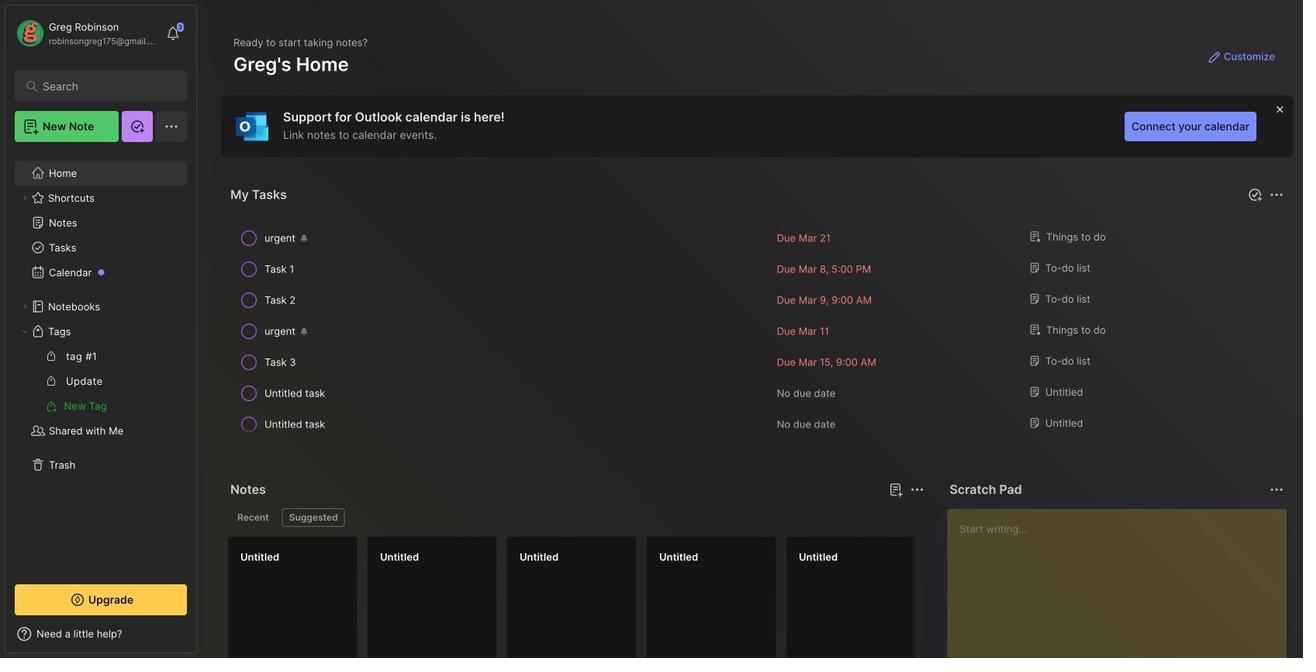 Task type: vqa. For each thing, say whether or not it's contained in the screenshot.
More actions icon
yes



Task type: locate. For each thing, give the bounding box(es) containing it.
row group
[[227, 223, 1288, 440], [227, 536, 1304, 658]]

main element
[[0, 0, 202, 658]]

tree
[[5, 151, 196, 570]]

1 horizontal spatial tab
[[282, 508, 345, 527]]

0 horizontal spatial tab
[[231, 508, 276, 527]]

Search text field
[[43, 79, 166, 94]]

expand tags image
[[20, 327, 29, 336]]

expand notebooks image
[[20, 302, 29, 311]]

1 vertical spatial row group
[[227, 536, 1304, 658]]

new task image
[[1248, 187, 1264, 203]]

tab list
[[231, 508, 922, 527]]

group
[[15, 344, 186, 418]]

tab
[[231, 508, 276, 527], [282, 508, 345, 527]]

more actions image
[[1268, 186, 1287, 204], [908, 480, 927, 499], [1268, 480, 1287, 499]]

1 tab from the left
[[231, 508, 276, 527]]

Account field
[[15, 18, 158, 49]]

Start writing… text field
[[960, 509, 1287, 658]]

0 vertical spatial row group
[[227, 223, 1288, 440]]

None search field
[[43, 77, 166, 95]]

More actions field
[[1267, 184, 1288, 206], [907, 479, 929, 501], [1267, 479, 1288, 501]]



Task type: describe. For each thing, give the bounding box(es) containing it.
2 tab from the left
[[282, 508, 345, 527]]

1 row group from the top
[[227, 223, 1288, 440]]

group inside 'main' element
[[15, 344, 186, 418]]

WHAT'S NEW field
[[5, 622, 196, 647]]

none search field inside 'main' element
[[43, 77, 166, 95]]

tree inside 'main' element
[[5, 151, 196, 570]]

2 row group from the top
[[227, 536, 1304, 658]]

click to collapse image
[[196, 629, 208, 648]]



